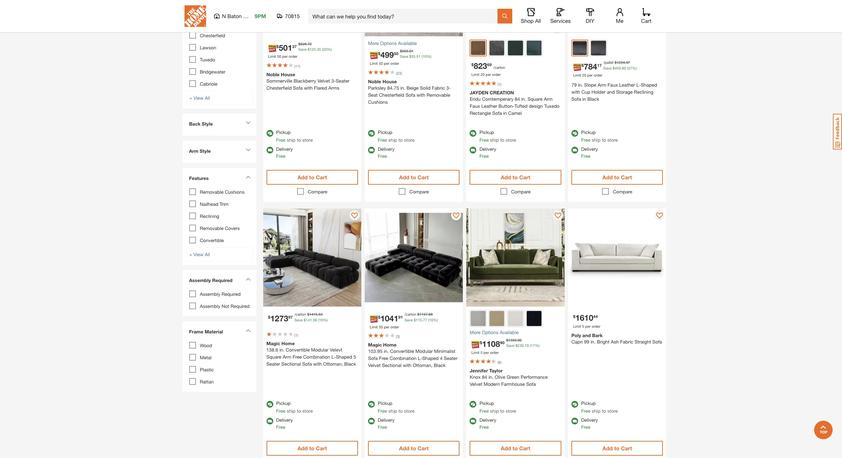 Task type: locate. For each thing, give the bounding box(es) containing it.
0 vertical spatial options
[[380, 40, 397, 46]]

options for top "more options available" link
[[380, 40, 397, 46]]

2 + from the top
[[190, 252, 192, 258]]

0 vertical spatial and
[[607, 89, 615, 95]]

$ left 77
[[414, 318, 416, 322]]

2 horizontal spatial /carton
[[494, 65, 505, 70]]

and inside 79 in. slope arm faux leather l-shaped with cup holder and storage reclining sofa in black
[[607, 89, 615, 95]]

68
[[429, 313, 433, 317]]

1 vertical spatial 1
[[295, 333, 297, 338]]

save
[[299, 47, 307, 51], [400, 54, 409, 59], [604, 66, 612, 70], [295, 318, 303, 322], [405, 318, 413, 322], [507, 344, 515, 348]]

35
[[317, 47, 321, 51]]

order inside $ 823 69 /carton limit 20 per order
[[492, 72, 501, 77]]

cushions
[[368, 99, 388, 105], [225, 189, 245, 195]]

all right "shop" at the top of the page
[[536, 17, 541, 24]]

1 vertical spatial + view all
[[190, 252, 210, 258]]

house
[[281, 71, 295, 77], [383, 79, 397, 84]]

5 inside $ 1339 . 00 save $ 230 . 10 ( 17 %) limit 5 per order
[[481, 351, 483, 355]]

modular inside magic home 103.95 in. convertible modular minimalist sofa free combination l-shaped 4 seater velvet sectional with ottoman, black
[[416, 349, 433, 355]]

1 horizontal spatial shaped
[[423, 356, 439, 362]]

1 horizontal spatial 20
[[481, 72, 485, 77]]

available
[[398, 40, 417, 46], [500, 330, 519, 336]]

97 inside /pallet $ 1234 . 97 save $ 450 . 80 ( 37 %) limit 20 per order
[[626, 60, 631, 65]]

removable covers
[[200, 226, 240, 231]]

37 left 626
[[292, 44, 297, 49]]

37 inside /pallet $ 1234 . 97 save $ 450 . 80 ( 37 %) limit 20 per order
[[628, 66, 633, 70]]

1 vertical spatial noble
[[368, 79, 382, 84]]

( inside $ 1339 . 00 save $ 230 . 10 ( 17 %) limit 5 per order
[[530, 344, 531, 348]]

modular left minimalist
[[416, 349, 433, 355]]

velvet down 103.95
[[368, 363, 381, 369]]

tuxedo right design
[[545, 103, 560, 109]]

) down the $ 1273 97 /carton $ 1415 . 53 save $ 141 . 56 ( 10 %)
[[297, 333, 298, 338]]

+ for convertible
[[190, 252, 192, 258]]

noble up sommerville
[[267, 71, 280, 77]]

1 horizontal spatial display image
[[453, 213, 460, 220]]

caret icon image inside the arm style link
[[246, 149, 251, 152]]

5 down 1108
[[481, 351, 483, 355]]

per down 499
[[384, 61, 390, 66]]

limit up sommerville
[[268, 54, 276, 59]]

more down opal grey velvet image
[[470, 330, 481, 336]]

caret icon image for arm style
[[246, 149, 251, 152]]

arms
[[329, 85, 340, 91]]

79
[[572, 82, 577, 88]]

faux up storage
[[608, 82, 618, 88]]

sofa inside noble house sommerville blackberry velvet 3-seater chesterfield sofa with flared arms
[[293, 85, 303, 91]]

0 horizontal spatial combination
[[303, 355, 330, 360]]

removable for removable cushions
[[200, 189, 224, 195]]

1 horizontal spatial and
[[607, 89, 615, 95]]

1 up creation
[[499, 82, 501, 86]]

1 vertical spatial velvet
[[368, 363, 381, 369]]

order inside $ 1339 . 00 save $ 230 . 10 ( 17 %) limit 5 per order
[[490, 351, 499, 355]]

options up 1108
[[482, 330, 499, 336]]

%) right '56'
[[323, 318, 328, 322]]

5 down 1610
[[583, 325, 585, 329]]

2 display image from the left
[[453, 213, 460, 220]]

magic inside magic home 138.6 in. convertible modular velevt square arm free combination l-shaped 5 seater sectional sofa with ottoman, black
[[267, 341, 280, 347]]

99
[[585, 339, 590, 345]]

0 horizontal spatial 5
[[354, 355, 356, 360]]

available shipping image
[[267, 147, 273, 154], [470, 147, 477, 154], [572, 147, 579, 154], [470, 418, 477, 425], [572, 418, 579, 425]]

sofa inside noble house parksley 84.75 in. beige solid fabric 3- seat chesterfield sofa with removable cushions
[[406, 92, 416, 98]]

+ view all link
[[186, 91, 253, 105], [186, 248, 253, 262]]

(
[[322, 47, 323, 51], [422, 54, 423, 59], [295, 64, 295, 68], [628, 66, 628, 70], [396, 71, 397, 75], [498, 82, 499, 86], [318, 318, 319, 322], [428, 318, 429, 322], [295, 333, 295, 338], [396, 335, 397, 339], [530, 344, 531, 348], [498, 360, 499, 365]]

0 vertical spatial faux
[[608, 82, 618, 88]]

( 23 )
[[396, 71, 402, 75]]

0 vertical spatial available
[[398, 40, 417, 46]]

house inside noble house parksley 84.75 in. beige solid fabric 3- seat chesterfield sofa with removable cushions
[[383, 79, 397, 84]]

order inside /pallet $ 1234 . 97 save $ 450 . 80 ( 37 %) limit 20 per order
[[594, 73, 603, 77]]

0 horizontal spatial and
[[583, 333, 591, 339]]

baton
[[228, 13, 242, 19]]

ottoman, inside magic home 103.95 in. convertible modular minimalist sofa free combination l-shaped 4 seater velvet sectional with ottoman, black
[[413, 363, 433, 369]]

in inside 79 in. slope arm faux leather l-shaped with cup holder and storage reclining sofa in black
[[583, 96, 587, 102]]

limit inside '$ 555 . 01 save $ 55 . 51 ( 10 %) limit 50 per order'
[[370, 61, 378, 66]]

10
[[423, 54, 427, 59], [319, 318, 323, 322], [429, 318, 434, 322], [525, 344, 529, 348]]

103.95
[[368, 349, 383, 355]]

removable inside noble house parksley 84.75 in. beige solid fabric 3- seat chesterfield sofa with removable cushions
[[427, 92, 451, 98]]

$ 1041 91
[[378, 314, 403, 323]]

with
[[304, 85, 313, 91], [572, 89, 581, 95], [417, 92, 426, 98], [313, 362, 322, 367], [403, 363, 412, 369]]

olive
[[495, 375, 506, 380]]

seater down minimalist
[[444, 356, 458, 362]]

square down 138.6
[[267, 355, 282, 360]]

arm inside jayden creation eridu comtemperary 84 in. square arm faux leather button-tufted design tuxedo rectangle sofa in camel
[[544, 96, 553, 102]]

0 vertical spatial +
[[190, 95, 192, 101]]

79 in. slope arm faux leather l-shaped with cup holder and storage reclining sofa in black image
[[569, 0, 667, 36]]

per inside /pallet $ 1234 . 97 save $ 450 . 80 ( 37 %) limit 20 per order
[[588, 73, 593, 77]]

more options available
[[368, 40, 417, 46], [470, 330, 519, 336]]

20 inside $ 626 . 72 save $ 125 . 35 ( 20 %) limit 50 per order
[[323, 47, 327, 51]]

save inside $ 626 . 72 save $ 125 . 35 ( 20 %) limit 50 per order
[[299, 47, 307, 51]]

141
[[306, 318, 312, 322]]

caret icon image
[[246, 121, 251, 125], [246, 149, 251, 152], [246, 176, 251, 179], [246, 278, 251, 281], [246, 330, 251, 333]]

house for sommerville
[[281, 71, 295, 77]]

1 vertical spatial more options available
[[470, 330, 519, 336]]

1 horizontal spatial more options available link
[[470, 329, 562, 336]]

save left '141'
[[295, 318, 303, 322]]

3
[[397, 335, 399, 339]]

1 down the $ 1273 97 /carton $ 1415 . 53 save $ 141 . 56 ( 10 %)
[[295, 333, 297, 338]]

0 horizontal spatial in
[[504, 110, 507, 116]]

sofa inside jayden creation eridu comtemperary 84 in. square arm faux leather button-tufted design tuxedo rectangle sofa in camel
[[493, 110, 502, 116]]

magic
[[267, 341, 280, 347], [368, 342, 382, 348]]

1 horizontal spatial sectional
[[382, 363, 402, 369]]

0 vertical spatial house
[[281, 71, 295, 77]]

( up 84.75
[[396, 71, 397, 75]]

in. inside 79 in. slope arm faux leather l-shaped with cup holder and storage reclining sofa in black
[[578, 82, 583, 88]]

5 left 103.95
[[354, 355, 356, 360]]

modular left velevt
[[311, 348, 329, 353]]

solid
[[420, 85, 431, 91]]

caret icon image inside back style link
[[246, 121, 251, 125]]

1 horizontal spatial convertible
[[286, 348, 310, 353]]

diy
[[586, 17, 595, 24]]

order up 11
[[289, 54, 298, 59]]

style for back style
[[202, 121, 213, 127]]

1 + from the top
[[190, 95, 192, 101]]

1 vertical spatial fabric
[[621, 339, 634, 345]]

0 vertical spatial ( 1 )
[[498, 82, 502, 86]]

black image
[[573, 41, 588, 55]]

chesterfield link
[[200, 33, 225, 38]]

seater down 138.6
[[267, 362, 280, 367]]

0 horizontal spatial faux
[[470, 103, 480, 109]]

0 horizontal spatial square
[[267, 355, 282, 360]]

1 vertical spatial view
[[194, 252, 204, 258]]

per down 1108
[[484, 351, 489, 355]]

1 horizontal spatial more options available
[[470, 330, 519, 336]]

cushions down seat
[[368, 99, 388, 105]]

1 horizontal spatial available
[[500, 330, 519, 336]]

1 horizontal spatial combination
[[390, 356, 417, 362]]

0 vertical spatial view
[[194, 95, 204, 101]]

limit inside /pallet $ 1234 . 97 save $ 450 . 80 ( 37 %) limit 20 per order
[[574, 73, 582, 77]]

1 horizontal spatial ottoman,
[[413, 363, 433, 369]]

0 horizontal spatial magic
[[267, 341, 280, 347]]

0 vertical spatial 17
[[598, 63, 602, 68]]

leather up storage
[[620, 82, 636, 88]]

material
[[205, 329, 223, 335]]

available up 555
[[398, 40, 417, 46]]

10 down 53
[[319, 318, 323, 322]]

per down '1041'
[[384, 325, 390, 330]]

0 horizontal spatial 84
[[482, 375, 488, 380]]

10 down 68
[[429, 318, 434, 322]]

4 caret icon image from the top
[[246, 278, 251, 281]]

( 1 )
[[498, 82, 502, 86], [295, 333, 298, 338]]

frame material
[[189, 329, 223, 335]]

1 + view all link from the top
[[186, 91, 253, 105]]

1 vertical spatial and
[[583, 333, 591, 339]]

$ 626 . 72 save $ 125 . 35 ( 20 %) limit 50 per order
[[268, 42, 332, 59]]

convertible down the ( 3 )
[[390, 349, 414, 355]]

limit
[[268, 54, 276, 59], [370, 61, 378, 66], [472, 72, 480, 77], [574, 73, 582, 77], [574, 325, 582, 329], [370, 325, 378, 330], [472, 351, 480, 355]]

20 inside $ 823 69 /carton limit 20 per order
[[481, 72, 485, 77]]

0 vertical spatial reclining
[[634, 89, 654, 95]]

1 vertical spatial 3-
[[447, 85, 451, 91]]

0 horizontal spatial display image
[[352, 213, 358, 220]]

covers
[[225, 226, 240, 231]]

free inside magic home 103.95 in. convertible modular minimalist sofa free combination l-shaped 4 seater velvet sectional with ottoman, black
[[379, 356, 389, 362]]

in. right 79
[[578, 82, 583, 88]]

10 right 51
[[423, 54, 427, 59]]

0 vertical spatial more
[[368, 40, 379, 46]]

velvet inside jennifer taylor knox 84 in. olive green performance velvet modern farmhouse sofa
[[470, 382, 483, 387]]

convertible for magic home 138.6 in. convertible modular velevt square arm free combination l-shaped 5 seater sectional sofa with ottoman, black
[[286, 348, 310, 353]]

0 vertical spatial square
[[528, 96, 543, 102]]

0 vertical spatial 1
[[499, 82, 501, 86]]

order down $ 784 17
[[594, 73, 603, 77]]

0 vertical spatial more options available
[[368, 40, 417, 46]]

$ 555 . 01 save $ 55 . 51 ( 10 %) limit 50 per order
[[370, 49, 432, 66]]

0 vertical spatial leather
[[620, 82, 636, 88]]

What can we help you find today? search field
[[313, 9, 497, 23]]

91
[[399, 315, 403, 320]]

0 vertical spatial tuxedo
[[200, 57, 215, 63]]

%) right the "80"
[[633, 66, 637, 70]]

1 vertical spatial options
[[482, 330, 499, 336]]

1 vertical spatial 84
[[482, 375, 488, 380]]

removable covers link
[[200, 226, 240, 231]]

home for 138.6
[[282, 341, 295, 347]]

magic for 103.95
[[368, 342, 382, 348]]

1 horizontal spatial 1
[[499, 82, 501, 86]]

2 vertical spatial all
[[205, 252, 210, 258]]

0 horizontal spatial sectional
[[282, 362, 301, 367]]

noble up parksley
[[368, 79, 382, 84]]

available for pickup image for knox 84 in. olive green performance velvet modern farmhouse sofa image
[[470, 402, 477, 408]]

convertible
[[200, 238, 224, 244], [286, 348, 310, 353], [390, 349, 414, 355]]

1 vertical spatial ( 1 )
[[295, 333, 298, 338]]

removable cushions link
[[200, 189, 245, 195]]

view for cabriole
[[194, 95, 204, 101]]

2 horizontal spatial 5
[[583, 325, 585, 329]]

house inside noble house sommerville blackberry velvet 3-seater chesterfield sofa with flared arms
[[281, 71, 295, 77]]

view down convertible link
[[194, 252, 204, 258]]

more options available up $ 1108 90
[[470, 330, 519, 336]]

1415
[[310, 313, 318, 317]]

0 vertical spatial + view all
[[190, 95, 210, 101]]

37 inside $ 501 37
[[292, 44, 297, 49]]

caret icon image inside the 'features' link
[[246, 176, 251, 179]]

capri
[[572, 339, 583, 345]]

1 horizontal spatial 3-
[[447, 85, 451, 91]]

3- inside noble house sommerville blackberry velvet 3-seater chesterfield sofa with flared arms
[[332, 78, 336, 84]]

display image
[[352, 213, 358, 220], [453, 213, 460, 220], [555, 213, 562, 220]]

( inside '$ 555 . 01 save $ 55 . 51 ( 10 %) limit 50 per order'
[[422, 54, 423, 59]]

%) right 35
[[327, 47, 332, 51]]

+ view all link down convertible link
[[186, 248, 253, 262]]

removable for removable covers
[[200, 226, 224, 231]]

1 vertical spatial 37
[[628, 66, 633, 70]]

0 vertical spatial all
[[536, 17, 541, 24]]

+
[[190, 95, 192, 101], [190, 252, 192, 258]]

cushions up trim
[[225, 189, 245, 195]]

1 vertical spatial style
[[200, 148, 211, 154]]

1 horizontal spatial fabric
[[621, 339, 634, 345]]

black inside magic home 103.95 in. convertible modular minimalist sofa free combination l-shaped 4 seater velvet sectional with ottoman, black
[[434, 363, 446, 369]]

home inside magic home 138.6 in. convertible modular velevt square arm free combination l-shaped 5 seater sectional sofa with ottoman, black
[[282, 341, 295, 347]]

green image
[[508, 41, 523, 56]]

( inside /pallet $ 1234 . 97 save $ 450 . 80 ( 37 %) limit 20 per order
[[628, 66, 628, 70]]

services
[[551, 17, 571, 24]]

removable up nailhead trim
[[200, 189, 224, 195]]

2 + view all link from the top
[[186, 248, 253, 262]]

2 compare from the left
[[410, 189, 429, 195]]

1 horizontal spatial l-
[[418, 356, 423, 362]]

+ view all down cabriole 'link'
[[190, 95, 210, 101]]

1 horizontal spatial faux
[[608, 82, 618, 88]]

sofa inside poly and bark capri 99 in. bright ash fabric straight sofa
[[653, 339, 663, 345]]

1 vertical spatial all
[[205, 95, 210, 101]]

poly
[[572, 333, 582, 339]]

grey image
[[490, 41, 505, 56]]

button-
[[499, 103, 515, 109]]

modular for l-
[[416, 349, 433, 355]]

per inside /carton $ 1157 . 68 save $ 115 . 77 ( 10 %) limit 50 per order
[[384, 325, 390, 330]]

available shipping image for magic home 103.95 in. convertible modular minimalist sofa free combination l-shaped 4 seater velvet sectional with ottoman, black
[[368, 418, 375, 425]]

1 caret icon image from the top
[[246, 121, 251, 125]]

0 horizontal spatial available
[[398, 40, 417, 46]]

holder
[[592, 89, 606, 95]]

seater inside magic home 103.95 in. convertible modular minimalist sofa free combination l-shaped 4 seater velvet sectional with ottoman, black
[[444, 356, 458, 362]]

1 horizontal spatial cushions
[[368, 99, 388, 105]]

1 + view all from the top
[[190, 95, 210, 101]]

more options available for the rightmost "more options available" link
[[470, 330, 519, 336]]

( down /carton $ 1157 . 68 save $ 115 . 77 ( 10 %) limit 50 per order
[[396, 335, 397, 339]]

required up assembly not required link
[[212, 278, 233, 284]]

seater up the arms
[[336, 78, 350, 84]]

features link
[[186, 172, 253, 187]]

97 up the "80"
[[626, 60, 631, 65]]

( up taylor
[[498, 360, 499, 365]]

$ left 91
[[378, 315, 381, 320]]

noble house sommerville blackberry velvet 3-seater chesterfield sofa with flared arms
[[267, 71, 350, 91]]

l-
[[637, 82, 641, 88], [332, 355, 336, 360], [418, 356, 423, 362]]

free inside magic home 138.6 in. convertible modular velevt square arm free combination l-shaped 5 seater sectional sofa with ottoman, black
[[293, 355, 302, 360]]

3- inside noble house parksley 84.75 in. beige solid fabric 3- seat chesterfield sofa with removable cushions
[[447, 85, 451, 91]]

available for pickup image
[[470, 130, 477, 137], [572, 130, 579, 137], [267, 402, 273, 408], [470, 402, 477, 408], [572, 402, 579, 408]]

nailhead
[[200, 202, 218, 207]]

1 horizontal spatial magic
[[368, 342, 382, 348]]

/carton up the 115
[[405, 313, 417, 317]]

1 view from the top
[[194, 95, 204, 101]]

noble inside noble house sommerville blackberry velvet 3-seater chesterfield sofa with flared arms
[[267, 71, 280, 77]]

1 horizontal spatial 37
[[628, 66, 633, 70]]

reclining link
[[200, 214, 219, 219]]

shaped
[[641, 82, 658, 88], [336, 355, 352, 360], [423, 356, 439, 362]]

available for top "more options available" link
[[398, 40, 417, 46]]

$ inside $ 784 17
[[582, 63, 584, 68]]

sectional inside magic home 138.6 in. convertible modular velevt square arm free combination l-shaped 5 seater sectional sofa with ottoman, black
[[282, 362, 301, 367]]

modular for combination
[[311, 348, 329, 353]]

faux inside 79 in. slope arm faux leather l-shaped with cup holder and storage reclining sofa in black
[[608, 82, 618, 88]]

1 vertical spatial leather
[[482, 103, 498, 109]]

5 caret icon image from the top
[[246, 330, 251, 333]]

1 vertical spatial + view all link
[[186, 248, 253, 262]]

0 horizontal spatial shaped
[[336, 355, 352, 360]]

available for pickup image
[[267, 130, 273, 137], [368, 130, 375, 137], [368, 402, 375, 408]]

leather inside jayden creation eridu comtemperary 84 in. square arm faux leather button-tufted design tuxedo rectangle sofa in camel
[[482, 103, 498, 109]]

.
[[307, 42, 308, 46], [316, 47, 317, 51], [409, 49, 410, 53], [416, 54, 417, 59], [625, 60, 626, 65], [621, 66, 622, 70], [318, 313, 319, 317], [428, 313, 429, 317], [312, 318, 313, 322], [422, 318, 423, 322], [517, 338, 518, 343], [524, 344, 525, 348]]

available for the rightmost "more options available" link
[[500, 330, 519, 336]]

jennifer taylor knox 84 in. olive green performance velvet modern farmhouse sofa
[[470, 368, 548, 387]]

1 vertical spatial assembly
[[200, 292, 220, 297]]

in. right the 99
[[591, 339, 596, 345]]

0 horizontal spatial black
[[344, 362, 356, 367]]

lawson link
[[200, 45, 216, 50]]

1 horizontal spatial more
[[470, 330, 481, 336]]

features
[[189, 176, 209, 181]]

modular inside magic home 138.6 in. convertible modular velevt square arm free combination l-shaped 5 seater sectional sofa with ottoman, black
[[311, 348, 329, 353]]

l- inside 79 in. slope arm faux leather l-shaped with cup holder and storage reclining sofa in black
[[637, 82, 641, 88]]

l- inside magic home 103.95 in. convertible modular minimalist sofa free combination l-shaped 4 seater velvet sectional with ottoman, black
[[418, 356, 423, 362]]

70815 button
[[277, 13, 300, 20]]

( right 230
[[530, 344, 531, 348]]

in. inside poly and bark capri 99 in. bright ash fabric straight sofa
[[591, 339, 596, 345]]

pickup free ship to store
[[276, 129, 313, 143], [378, 129, 415, 143], [480, 129, 517, 143], [582, 129, 618, 143], [276, 401, 313, 414], [378, 401, 415, 414], [480, 401, 517, 414], [582, 401, 618, 414]]

required
[[212, 278, 233, 284], [222, 292, 241, 297], [231, 304, 250, 310]]

2 caret icon image from the top
[[246, 149, 251, 152]]

1 vertical spatial house
[[383, 79, 397, 84]]

138.6 in. convertible modular velevt square arm free combination l-shaped 5 seater sectional sofa with ottoman, black image
[[263, 209, 362, 307]]

$ inside $ 1041 91
[[378, 315, 381, 320]]

2 view from the top
[[194, 252, 204, 258]]

save down 555
[[400, 54, 409, 59]]

1 vertical spatial more options available link
[[470, 329, 562, 336]]

0 horizontal spatial tuxedo
[[200, 57, 215, 63]]

combination inside magic home 138.6 in. convertible modular velevt square arm free combination l-shaped 5 seater sectional sofa with ottoman, black
[[303, 355, 330, 360]]

shop all button
[[521, 8, 542, 24]]

1 horizontal spatial ( 1 )
[[498, 82, 502, 86]]

50 left 555
[[394, 51, 399, 56]]

3 caret icon image from the top
[[246, 176, 251, 179]]

$ left 555
[[378, 51, 381, 56]]

4 compare from the left
[[613, 189, 633, 195]]

style right back
[[202, 121, 213, 127]]

50 down '1041'
[[379, 325, 383, 330]]

ottoman, inside magic home 138.6 in. convertible modular velevt square arm free combination l-shaped 5 seater sectional sofa with ottoman, black
[[323, 362, 343, 367]]

$ down black icon
[[582, 63, 584, 68]]

2 + view all from the top
[[190, 252, 210, 258]]

with inside magic home 138.6 in. convertible modular velevt square arm free combination l-shaped 5 seater sectional sofa with ottoman, black
[[313, 362, 322, 367]]

save inside '$ 555 . 01 save $ 55 . 51 ( 10 %) limit 50 per order'
[[400, 54, 409, 59]]

1 horizontal spatial /carton
[[405, 313, 417, 317]]

$ 1339 . 00 save $ 230 . 10 ( 17 %) limit 5 per order
[[472, 338, 540, 355]]

( right 51
[[422, 54, 423, 59]]

fabric
[[432, 85, 445, 91], [621, 339, 634, 345]]

2 vertical spatial removable
[[200, 226, 224, 231]]

0 vertical spatial chesterfield
[[200, 33, 225, 38]]

order up creation
[[492, 72, 501, 77]]

tuxedo down lawson
[[200, 57, 215, 63]]

magic up 103.95
[[368, 342, 382, 348]]

0 vertical spatial required
[[212, 278, 233, 284]]

in. right 84.75
[[401, 85, 406, 91]]

caret icon image for assembly required
[[246, 278, 251, 281]]

+ view all for cabriole
[[190, 95, 210, 101]]

0 vertical spatial + view all link
[[186, 91, 253, 105]]

knox
[[470, 375, 481, 380]]

chesterfield down 84.75
[[379, 92, 405, 98]]

$ left the 69
[[472, 62, 474, 67]]

limit inside /carton $ 1157 . 68 save $ 115 . 77 ( 10 %) limit 50 per order
[[370, 325, 378, 330]]

limit up 79
[[574, 73, 582, 77]]

97 left '141'
[[288, 315, 293, 320]]

chesterfield up lawson link
[[200, 33, 225, 38]]

sofa
[[189, 19, 199, 25], [293, 85, 303, 91], [406, 92, 416, 98], [572, 96, 582, 102], [493, 110, 502, 116], [653, 339, 663, 345], [368, 356, 378, 362], [302, 362, 312, 367], [527, 382, 536, 387]]

1 vertical spatial in
[[504, 110, 507, 116]]

1 horizontal spatial seater
[[336, 78, 350, 84]]

in down cup
[[583, 96, 587, 102]]

combination down the ( 3 )
[[390, 356, 417, 362]]

%) inside '$ 555 . 01 save $ 55 . 51 ( 10 %) limit 50 per order'
[[427, 54, 432, 59]]

velvet
[[318, 78, 330, 84], [368, 363, 381, 369], [470, 382, 483, 387]]

20
[[323, 47, 327, 51], [481, 72, 485, 77], [583, 73, 587, 77]]

%) right 230
[[535, 344, 540, 348]]

home down 1273
[[282, 341, 295, 347]]

84 inside jennifer taylor knox 84 in. olive green performance velvet modern farmhouse sofa
[[482, 375, 488, 380]]

0 horizontal spatial 17
[[531, 344, 535, 348]]

in. inside magic home 103.95 in. convertible modular minimalist sofa free combination l-shaped 4 seater velvet sectional with ottoman, black
[[384, 349, 389, 355]]

) down /carton $ 1157 . 68 save $ 115 . 77 ( 10 %) limit 50 per order
[[399, 335, 400, 339]]

3-
[[332, 78, 336, 84], [447, 85, 451, 91]]

10 inside the $ 1273 97 /carton $ 1415 . 53 save $ 141 . 56 ( 10 %)
[[319, 318, 323, 322]]

camel image
[[471, 41, 486, 55]]

magic inside magic home 103.95 in. convertible modular minimalist sofa free combination l-shaped 4 seater velvet sectional with ottoman, black
[[368, 342, 382, 348]]

3 compare from the left
[[512, 189, 531, 195]]

1 horizontal spatial leather
[[620, 82, 636, 88]]

all for removable cushions
[[205, 252, 210, 258]]

)
[[300, 64, 300, 68], [401, 71, 402, 75], [501, 82, 502, 86], [297, 333, 298, 338], [399, 335, 400, 339], [501, 360, 502, 365]]

compare for 823
[[512, 189, 531, 195]]

$ 823 69 /carton limit 20 per order
[[472, 61, 505, 77]]

1 horizontal spatial square
[[528, 96, 543, 102]]

115
[[416, 318, 422, 322]]

0 horizontal spatial 37
[[292, 44, 297, 49]]

magic up 138.6
[[267, 341, 280, 347]]

square inside jayden creation eridu comtemperary 84 in. square arm faux leather button-tufted design tuxedo rectangle sofa in camel
[[528, 96, 543, 102]]

37 right the "80"
[[628, 66, 633, 70]]

black
[[588, 96, 600, 102], [344, 362, 356, 367], [434, 363, 446, 369]]

delivery
[[276, 146, 293, 152], [378, 146, 395, 152], [480, 146, 497, 152], [582, 146, 598, 152], [276, 418, 293, 423], [378, 418, 395, 423], [480, 418, 497, 423], [582, 418, 598, 423]]

$ inside $ 823 69 /carton limit 20 per order
[[472, 62, 474, 67]]

/carton inside /carton $ 1157 . 68 save $ 115 . 77 ( 10 %) limit 50 per order
[[405, 313, 417, 317]]

84 up tufted
[[515, 96, 520, 102]]

storage
[[617, 89, 633, 95]]

1 horizontal spatial tuxedo
[[545, 103, 560, 109]]

with inside 79 in. slope arm faux leather l-shaped with cup holder and storage reclining sofa in black
[[572, 89, 581, 95]]

$ inside $ 1108 90
[[480, 341, 482, 346]]

23
[[397, 71, 401, 75]]

$ 1610 44
[[574, 314, 598, 323]]

parksley
[[368, 85, 386, 91]]

assembly required link
[[186, 274, 253, 289], [200, 292, 241, 297]]

limit up 103.95
[[370, 325, 378, 330]]

9pm
[[255, 13, 266, 19]]

in. up 'modern'
[[489, 375, 494, 380]]

metal
[[200, 355, 212, 361]]

501
[[279, 43, 292, 52]]

$ up 450
[[615, 60, 617, 65]]

jennifer
[[470, 368, 488, 374]]

1 display image from the left
[[352, 213, 358, 220]]

combination
[[303, 355, 330, 360], [390, 356, 417, 362]]

0 horizontal spatial seater
[[267, 362, 280, 367]]

50 inside /carton $ 1157 . 68 save $ 115 . 77 ( 10 %) limit 50 per order
[[379, 325, 383, 330]]

3 display image from the left
[[555, 213, 562, 220]]

available shipping image for magic home 138.6 in. convertible modular velevt square arm free combination l-shaped 5 seater sectional sofa with ottoman, black
[[267, 418, 273, 425]]

noble for noble house parksley 84.75 in. beige solid fabric 3- seat chesterfield sofa with removable cushions
[[368, 79, 382, 84]]

5 for $ 1339 . 00 save $ 230 . 10 ( 17 %) limit 5 per order
[[481, 351, 483, 355]]

fabric right solid
[[432, 85, 445, 91]]

chesterfield down sommerville
[[267, 85, 292, 91]]

/carton right the 69
[[494, 65, 505, 70]]

parksley 84.75 in. beige solid fabric 3-seat chesterfield sofa with removable cushions image
[[365, 0, 463, 36]]

0 vertical spatial 97
[[626, 60, 631, 65]]

0 horizontal spatial /carton
[[295, 313, 306, 317]]

compare for 555
[[410, 189, 429, 195]]

( up creation
[[498, 82, 499, 86]]

house for parksley
[[383, 79, 397, 84]]

and right holder
[[607, 89, 615, 95]]

available for pickup image for "138.6 in. convertible modular velevt square arm free combination l-shaped 5 seater sectional sofa with ottoman, black" image
[[267, 402, 273, 408]]

0 horizontal spatial ottoman,
[[323, 362, 343, 367]]

1 vertical spatial cushions
[[225, 189, 245, 195]]

2 horizontal spatial velvet
[[470, 382, 483, 387]]

1 vertical spatial removable
[[200, 189, 224, 195]]

reclining down nailhead
[[200, 214, 219, 219]]

$ down 1339 in the bottom of the page
[[516, 344, 518, 348]]

available shipping image
[[368, 147, 375, 154], [267, 418, 273, 425], [368, 418, 375, 425]]

%) right 77
[[434, 318, 438, 322]]

0 horizontal spatial house
[[281, 71, 295, 77]]

per down 784
[[588, 73, 593, 77]]

style
[[202, 121, 213, 127], [200, 148, 211, 154]]



Task type: vqa. For each thing, say whether or not it's contained in the screenshot.
50 in /carton $ 1157 . 68 Save $ 115 . 77 ( 10 %) Limit 50 per order
yes



Task type: describe. For each thing, give the bounding box(es) containing it.
magic home 103.95 in. convertible modular minimalist sofa free combination l-shaped 4 seater velvet sectional with ottoman, black
[[368, 342, 458, 369]]

design
[[529, 103, 543, 109]]

per inside '$ 555 . 01 save $ 55 . 51 ( 10 %) limit 50 per order'
[[384, 61, 390, 66]]

$ up '141'
[[307, 313, 310, 317]]

2 vertical spatial required
[[231, 304, 250, 310]]

$ left 72
[[299, 42, 301, 46]]

$ up the 115
[[418, 313, 420, 317]]

1 vertical spatial required
[[222, 292, 241, 297]]

$ inside $ 501 37
[[277, 44, 279, 49]]

shaped inside magic home 103.95 in. convertible modular minimalist sofa free combination l-shaped 4 seater velvet sectional with ottoman, black
[[423, 356, 439, 362]]

available shipping image for sommerville blackberry velvet 3-seater chesterfield sofa with flared arms image
[[267, 147, 273, 154]]

faux inside jayden creation eridu comtemperary 84 in. square arm faux leather button-tufted design tuxedo rectangle sofa in camel
[[470, 103, 480, 109]]

shop
[[521, 17, 534, 24]]

$ inside "$ 1610 44"
[[574, 315, 576, 320]]

available shipping image for the "79 in. slope arm faux leather l-shaped with cup holder and storage reclining sofa in black" image
[[572, 147, 579, 154]]

79 in. slope arm faux leather l-shaped with cup holder and storage reclining sofa in black link
[[572, 81, 664, 103]]

784
[[584, 62, 598, 71]]

noble house parksley 84.75 in. beige solid fabric 3- seat chesterfield sofa with removable cushions
[[368, 79, 451, 105]]

chesterfield inside noble house parksley 84.75 in. beige solid fabric 3- seat chesterfield sofa with removable cushions
[[379, 92, 405, 98]]

per down "$ 1610 44" on the right of page
[[586, 325, 591, 329]]

fabric inside poly and bark capri 99 in. bright ash fabric straight sofa
[[621, 339, 634, 345]]

beige
[[407, 85, 419, 91]]

shaped inside magic home 138.6 in. convertible modular velevt square arm free combination l-shaped 5 seater sectional sofa with ottoman, black
[[336, 355, 352, 360]]

55
[[412, 54, 416, 59]]

black inside 79 in. slope arm faux leather l-shaped with cup holder and storage reclining sofa in black
[[588, 96, 600, 102]]

style for arm style
[[200, 148, 211, 154]]

jayden
[[470, 90, 489, 95]]

back style
[[189, 121, 213, 127]]

+ view all link for cabriole
[[186, 91, 253, 105]]

caret icon image for back style
[[246, 121, 251, 125]]

( inside /carton $ 1157 . 68 save $ 115 . 77 ( 10 %) limit 50 per order
[[428, 318, 429, 322]]

caret icon image for frame material
[[246, 330, 251, 333]]

ash
[[611, 339, 619, 345]]

%) inside $ 626 . 72 save $ 125 . 35 ( 20 %) limit 50 per order
[[327, 47, 332, 51]]

options for the rightmost "more options available" link
[[482, 330, 499, 336]]

metal link
[[200, 355, 212, 361]]

1 compare from the left
[[308, 189, 328, 195]]

save inside /pallet $ 1234 . 97 save $ 450 . 80 ( 37 %) limit 20 per order
[[604, 66, 612, 70]]

0 horizontal spatial convertible
[[200, 238, 224, 244]]

velvet inside noble house sommerville blackberry velvet 3-seater chesterfield sofa with flared arms
[[318, 78, 330, 84]]

save inside $ 1339 . 00 save $ 230 . 10 ( 17 %) limit 5 per order
[[507, 344, 515, 348]]

%) inside the $ 1273 97 /carton $ 1415 . 53 save $ 141 . 56 ( 10 %)
[[323, 318, 328, 322]]

$ down /pallet
[[613, 66, 615, 70]]

with inside magic home 103.95 in. convertible modular minimalist sofa free combination l-shaped 4 seater velvet sectional with ottoman, black
[[403, 363, 412, 369]]

magic for 138.6
[[267, 341, 280, 347]]

1273
[[271, 314, 288, 323]]

design
[[201, 19, 216, 25]]

compare for $
[[613, 189, 633, 195]]

0 horizontal spatial reclining
[[200, 214, 219, 219]]

poly and bark capri 99 in. bright ash fabric straight sofa
[[572, 333, 663, 345]]

cup
[[582, 89, 591, 95]]

the home depot logo image
[[185, 5, 206, 27]]

+ view all link for convertible
[[186, 248, 253, 262]]

$ down 72
[[308, 47, 310, 51]]

$ 784 17
[[582, 62, 602, 71]]

$ 501 37
[[277, 43, 297, 52]]

more for top "more options available" link
[[368, 40, 379, 46]]

velvet inside magic home 103.95 in. convertible modular minimalist sofa free combination l-shaped 4 seater velvet sectional with ottoman, black
[[368, 363, 381, 369]]

combination inside magic home 103.95 in. convertible modular minimalist sofa free combination l-shaped 4 seater velvet sectional with ottoman, black
[[390, 356, 417, 362]]

2 vertical spatial assembly
[[200, 304, 220, 310]]

eridu
[[470, 96, 481, 102]]

arm inside magic home 138.6 in. convertible modular velevt square arm free combination l-shaped 5 seater sectional sofa with ottoman, black
[[283, 355, 292, 360]]

shaped inside 79 in. slope arm faux leather l-shaped with cup holder and storage reclining sofa in black
[[641, 82, 658, 88]]

limit up poly
[[574, 325, 582, 329]]

1 vertical spatial assembly required link
[[200, 292, 241, 297]]

51
[[417, 54, 421, 59]]

) down '$ 555 . 01 save $ 55 . 51 ( 10 %) limit 50 per order'
[[401, 71, 402, 75]]

nailhead trim link
[[200, 202, 229, 207]]

84.75
[[388, 85, 399, 91]]

per inside $ 1339 . 00 save $ 230 . 10 ( 17 %) limit 5 per order
[[484, 351, 489, 355]]

cabriole
[[200, 81, 218, 87]]

77
[[423, 318, 427, 322]]

nailhead trim
[[200, 202, 229, 207]]

sectional for free
[[282, 362, 301, 367]]

fabric inside noble house parksley 84.75 in. beige solid fabric 3- seat chesterfield sofa with removable cushions
[[432, 85, 445, 91]]

eridu comtemperary 84 in. square arm faux leather button-tufted design tuxedo rectangle sofa in camel image
[[467, 0, 565, 36]]

10 inside $ 1339 . 00 save $ 230 . 10 ( 17 %) limit 5 per order
[[525, 344, 529, 348]]

minimalist
[[434, 349, 456, 355]]

display image for magic home 138.6 in. convertible modular velevt square arm free combination l-shaped 5 seater sectional sofa with ottoman, black
[[352, 213, 358, 220]]

$ right the 90
[[507, 338, 509, 343]]

back style link
[[186, 117, 253, 133]]

5 for magic home 138.6 in. convertible modular velevt square arm free combination l-shaped 5 seater sectional sofa with ottoman, black
[[354, 355, 356, 360]]

%) inside /carton $ 1157 . 68 save $ 115 . 77 ( 10 %) limit 50 per order
[[434, 318, 438, 322]]

all for chesterfield
[[205, 95, 210, 101]]

limit inside $ 823 69 /carton limit 20 per order
[[472, 72, 480, 77]]

17 inside $ 784 17
[[598, 63, 602, 68]]

( down the $ 1273 97 /carton $ 1415 . 53 save $ 141 . 56 ( 10 %)
[[295, 333, 295, 338]]

( inside $ 626 . 72 save $ 125 . 35 ( 20 %) limit 50 per order
[[322, 47, 323, 51]]

/carton for 823
[[494, 65, 505, 70]]

6
[[499, 360, 501, 365]]

20 inside /pallet $ 1234 . 97 save $ 450 . 80 ( 37 %) limit 20 per order
[[583, 73, 587, 77]]

blue image
[[527, 41, 542, 56]]

view for convertible
[[194, 252, 204, 258]]

reclining inside 79 in. slope arm faux leather l-shaped with cup holder and storage reclining sofa in black
[[634, 89, 654, 95]]

removable cushions
[[200, 189, 245, 195]]

home for 103.95
[[383, 342, 397, 348]]

80
[[622, 66, 626, 70]]

450
[[615, 66, 621, 70]]

50 inside '$ 555 . 01 save $ 55 . 51 ( 10 %) limit 50 per order'
[[379, 61, 383, 66]]

84 inside jayden creation eridu comtemperary 84 in. square arm faux leather button-tufted design tuxedo rectangle sofa in camel
[[515, 96, 520, 102]]

all inside the shop all button
[[536, 17, 541, 24]]

capri 99 in. bright ash fabric straight sofa image
[[569, 209, 667, 307]]

rectangle
[[470, 110, 491, 116]]

seater inside noble house sommerville blackberry velvet 3-seater chesterfield sofa with flared arms
[[336, 78, 350, 84]]

opal grey velvet image
[[471, 312, 486, 326]]

black inside magic home 138.6 in. convertible modular velevt square arm free combination l-shaped 5 seater sectional sofa with ottoman, black
[[344, 362, 356, 367]]

seat
[[368, 92, 378, 98]]

138.6
[[267, 348, 278, 353]]

square inside magic home 138.6 in. convertible modular velevt square arm free combination l-shaped 5 seater sectional sofa with ottoman, black
[[267, 355, 282, 360]]

services button
[[550, 8, 572, 24]]

arm style link
[[186, 144, 253, 160]]

1 vertical spatial assembly required
[[200, 292, 241, 297]]

fawn brown performance velvet image
[[490, 312, 505, 326]]

order up bark
[[592, 325, 601, 329]]

available for pickup image for (
[[368, 130, 375, 137]]

103.95 in. convertible modular minimalist sofa free combination l-shaped 4 seater velvet sectional with ottoman, black image
[[365, 209, 463, 307]]

bark
[[593, 333, 603, 339]]

shop all
[[521, 17, 541, 24]]

$ 1273 97 /carton $ 1415 . 53 save $ 141 . 56 ( 10 %)
[[268, 313, 328, 323]]

%) inside $ 1339 . 00 save $ 230 . 10 ( 17 %) limit 5 per order
[[535, 344, 540, 348]]

$ left 01
[[400, 49, 402, 53]]

) up taylor
[[501, 360, 502, 365]]

( down $ 626 . 72 save $ 125 . 35 ( 20 %) limit 50 per order at the top left of page
[[295, 64, 295, 68]]

sofa inside jennifer taylor knox 84 in. olive green performance velvet modern farmhouse sofa
[[527, 382, 536, 387]]

tufted
[[515, 103, 528, 109]]

wood
[[200, 343, 212, 349]]

) up creation
[[501, 82, 502, 86]]

0 vertical spatial assembly
[[189, 278, 211, 284]]

plastic
[[200, 367, 214, 373]]

1234
[[617, 60, 625, 65]]

in. inside jennifer taylor knox 84 in. olive green performance velvet modern farmhouse sofa
[[489, 375, 494, 380]]

magic home 138.6 in. convertible modular velevt square arm free combination l-shaped 5 seater sectional sofa with ottoman, black
[[267, 341, 356, 367]]

available shipping image for eridu comtemperary 84 in. square arm faux leather button-tufted design tuxedo rectangle sofa in camel image
[[470, 147, 477, 154]]

save inside /carton $ 1157 . 68 save $ 115 . 77 ( 10 %) limit 50 per order
[[405, 318, 413, 322]]

and inside poly and bark capri 99 in. bright ash fabric straight sofa
[[583, 333, 591, 339]]

cushions inside noble house parksley 84.75 in. beige solid fabric 3- seat chesterfield sofa with removable cushions
[[368, 99, 388, 105]]

555
[[402, 49, 409, 53]]

50 inside $ 626 . 72 save $ 125 . 35 ( 20 %) limit 50 per order
[[277, 54, 281, 59]]

cart link
[[639, 8, 654, 24]]

brown image
[[592, 41, 607, 56]]

performance
[[521, 375, 548, 380]]

save inside the $ 1273 97 /carton $ 1415 . 53 save $ 141 . 56 ( 10 %)
[[295, 318, 303, 322]]

available for pickup image for sommerville blackberry velvet 3-seater chesterfield sofa with flared arms
[[267, 130, 273, 137]]

tuxedo inside jayden creation eridu comtemperary 84 in. square arm faux leather button-tufted design tuxedo rectangle sofa in camel
[[545, 103, 560, 109]]

sofa inside magic home 138.6 in. convertible modular velevt square arm free combination l-shaped 5 seater sectional sofa with ottoman, black
[[302, 362, 312, 367]]

823
[[474, 61, 488, 71]]

$ left '56'
[[304, 318, 306, 322]]

56
[[313, 318, 317, 322]]

caret icon image for features
[[246, 176, 251, 179]]

display image for magic home 103.95 in. convertible modular minimalist sofa free combination l-shaped 4 seater velvet sectional with ottoman, black
[[453, 213, 460, 220]]

$ 499 50
[[378, 50, 399, 60]]

slope
[[585, 82, 597, 88]]

0 horizontal spatial 1
[[295, 333, 297, 338]]

assembly not required
[[200, 304, 250, 310]]

order inside $ 626 . 72 save $ 125 . 35 ( 20 %) limit 50 per order
[[289, 54, 298, 59]]

$ down 01
[[410, 54, 412, 59]]

per inside $ 626 . 72 save $ 125 . 35 ( 20 %) limit 50 per order
[[282, 54, 288, 59]]

10 inside '$ 555 . 01 save $ 55 . 51 ( 10 %) limit 50 per order'
[[423, 54, 427, 59]]

back
[[189, 121, 201, 127]]

per inside $ 823 69 /carton limit 20 per order
[[486, 72, 491, 77]]

sommerville blackberry velvet 3-seater chesterfield sofa with flared arms image
[[263, 0, 362, 36]]

626
[[301, 42, 307, 46]]

53
[[319, 313, 323, 317]]

available for pickup image for the capri 99 in. bright ash fabric straight sofa 'image'
[[572, 402, 579, 408]]

green
[[507, 375, 520, 380]]

limit inside $ 1339 . 00 save $ 230 . 10 ( 17 %) limit 5 per order
[[472, 351, 480, 355]]

( 3 )
[[396, 335, 400, 339]]

n
[[222, 13, 226, 19]]

0 vertical spatial more options available link
[[368, 40, 460, 47]]

not
[[222, 304, 229, 310]]

more options available for top "more options available" link
[[368, 40, 417, 46]]

trim
[[220, 202, 229, 207]]

sofa inside 79 in. slope arm faux leather l-shaped with cup holder and storage reclining sofa in black
[[572, 96, 582, 102]]

limit inside $ 626 . 72 save $ 125 . 35 ( 20 %) limit 50 per order
[[268, 54, 276, 59]]

french beige performance velvet image
[[508, 312, 523, 326]]

wood link
[[200, 343, 212, 349]]

rattan
[[200, 379, 214, 385]]

knox 84 in. olive green performance velvet modern farmhouse sofa image
[[467, 209, 565, 307]]

order inside /carton $ 1157 . 68 save $ 115 . 77 ( 10 %) limit 50 per order
[[391, 325, 399, 330]]

in inside jayden creation eridu comtemperary 84 in. square arm faux leather button-tufted design tuxedo rectangle sofa in camel
[[504, 110, 507, 116]]

125
[[310, 47, 316, 51]]

farmhouse
[[502, 382, 525, 387]]

0 vertical spatial assembly required
[[189, 278, 233, 284]]

in. inside jayden creation eridu comtemperary 84 in. square arm faux leather button-tufted design tuxedo rectangle sofa in camel
[[522, 96, 527, 102]]

display image
[[657, 213, 664, 220]]

( inside the $ 1273 97 /carton $ 1415 . 53 save $ 141 . 56 ( 10 %)
[[318, 318, 319, 322]]

feedback link image
[[834, 114, 843, 150]]

in. inside noble house parksley 84.75 in. beige solid fabric 3- seat chesterfield sofa with removable cushions
[[401, 85, 406, 91]]

) up blackberry
[[300, 64, 300, 68]]

0 vertical spatial assembly required link
[[186, 274, 253, 289]]

in. inside magic home 138.6 in. convertible modular velevt square arm free combination l-shaped 5 seater sectional sofa with ottoman, black
[[280, 348, 285, 353]]

/carton $ 1157 . 68 save $ 115 . 77 ( 10 %) limit 50 per order
[[370, 313, 438, 330]]

sectional for combination
[[382, 363, 402, 369]]

taylor
[[490, 368, 503, 374]]

arm inside 79 in. slope arm faux leather l-shaped with cup holder and storage reclining sofa in black
[[598, 82, 607, 88]]

4
[[440, 356, 443, 362]]

17 inside $ 1339 . 00 save $ 230 . 10 ( 17 %) limit 5 per order
[[531, 344, 535, 348]]

0 horizontal spatial chesterfield
[[200, 33, 225, 38]]

/pallet
[[604, 60, 614, 65]]

dark navy blue performance velvet image
[[527, 312, 542, 326]]

seater inside magic home 138.6 in. convertible modular velevt square arm free combination l-shaped 5 seater sectional sofa with ottoman, black
[[267, 362, 280, 367]]

convertible link
[[200, 238, 224, 244]]

convertible for magic home 103.95 in. convertible modular minimalist sofa free combination l-shaped 4 seater velvet sectional with ottoman, black
[[390, 349, 414, 355]]

l- inside magic home 138.6 in. convertible modular velevt square arm free combination l-shaped 5 seater sectional sofa with ottoman, black
[[332, 355, 336, 360]]

%) inside /pallet $ 1234 . 97 save $ 450 . 80 ( 37 %) limit 20 per order
[[633, 66, 637, 70]]

assembly not required link
[[200, 304, 250, 310]]

44
[[594, 315, 598, 320]]

72
[[308, 42, 312, 46]]

sommerville
[[267, 78, 293, 84]]

arm style
[[189, 148, 211, 154]]

+ view all for convertible
[[190, 252, 210, 258]]

+ for cabriole
[[190, 95, 192, 101]]

order inside '$ 555 . 01 save $ 55 . 51 ( 10 %) limit 50 per order'
[[391, 61, 399, 66]]

sofa design link
[[186, 15, 253, 30]]

0 horizontal spatial ( 1 )
[[295, 333, 298, 338]]

with inside noble house parksley 84.75 in. beige solid fabric 3- seat chesterfield sofa with removable cushions
[[417, 92, 426, 98]]

noble for noble house sommerville blackberry velvet 3-seater chesterfield sofa with flared arms
[[267, 71, 280, 77]]

11
[[295, 64, 300, 68]]

more for the rightmost "more options available" link
[[470, 330, 481, 336]]

$ up 138.6
[[268, 315, 271, 320]]

rouge
[[243, 13, 259, 19]]

/carton for 1273
[[295, 313, 306, 317]]

50 inside $ 499 50
[[394, 51, 399, 56]]

chesterfield inside noble house sommerville blackberry velvet 3-seater chesterfield sofa with flared arms
[[267, 85, 292, 91]]



